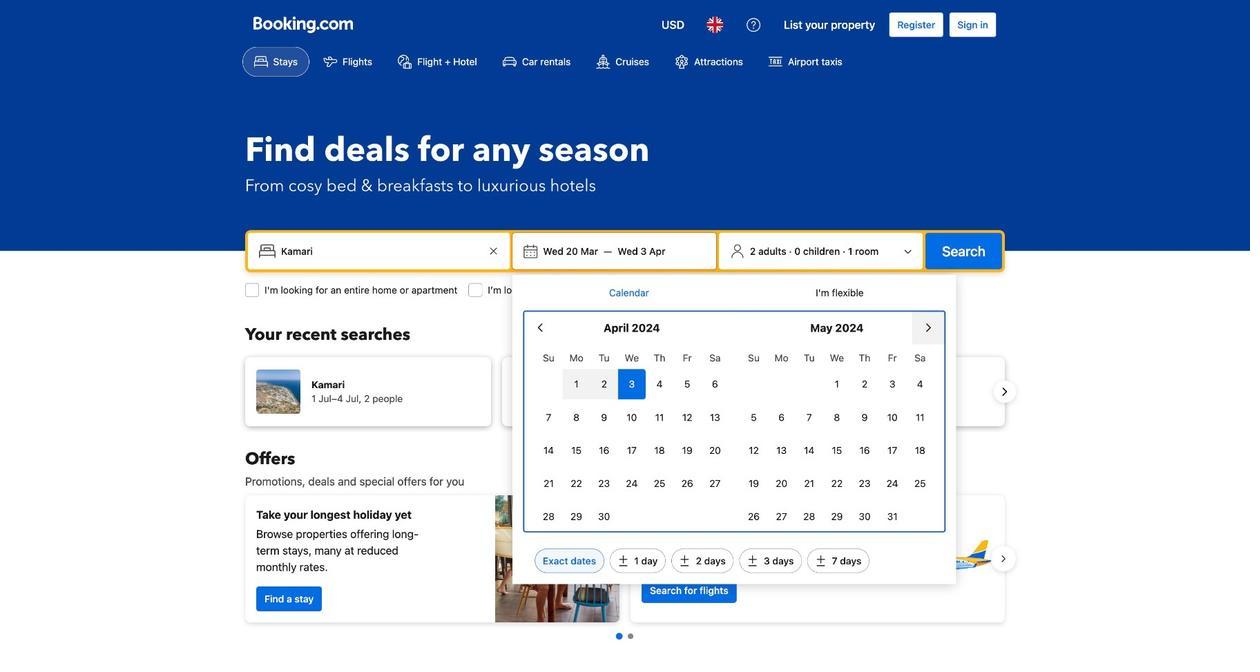 Task type: locate. For each thing, give the bounding box(es) containing it.
14 May 2024 checkbox
[[796, 435, 824, 466]]

17 April 2024 checkbox
[[618, 435, 646, 466]]

16 May 2024 checkbox
[[851, 435, 879, 466]]

Where are you going? field
[[276, 239, 485, 264]]

22 May 2024 checkbox
[[824, 468, 851, 499]]

27 April 2024 checkbox
[[701, 468, 729, 499]]

6 May 2024 checkbox
[[768, 402, 796, 433]]

19 May 2024 checkbox
[[740, 468, 768, 499]]

4 April 2024 checkbox
[[646, 369, 674, 400]]

2 May 2024 checkbox
[[851, 369, 879, 400]]

cell up 9 april 2024 checkbox
[[591, 366, 618, 400]]

grid
[[535, 345, 729, 532], [740, 345, 934, 532]]

1 region from the top
[[234, 352, 1016, 432]]

15 May 2024 checkbox
[[824, 435, 851, 466]]

28 May 2024 checkbox
[[796, 501, 824, 532]]

6 April 2024 checkbox
[[701, 369, 729, 400]]

8 May 2024 checkbox
[[824, 402, 851, 433]]

27 May 2024 checkbox
[[768, 501, 796, 532]]

booking.com image
[[254, 17, 353, 33]]

24 May 2024 checkbox
[[879, 468, 907, 499]]

next image
[[997, 384, 1014, 400]]

cell up 10 april 2024 option
[[618, 366, 646, 400]]

0 horizontal spatial grid
[[535, 345, 729, 532]]

20 May 2024 checkbox
[[768, 468, 796, 499]]

fly away to your dream holiday image
[[898, 511, 994, 607]]

region
[[234, 352, 1016, 432], [234, 490, 1016, 628]]

1 vertical spatial region
[[234, 490, 1016, 628]]

cell
[[563, 366, 591, 400], [591, 366, 618, 400], [618, 366, 646, 400]]

0 vertical spatial region
[[234, 352, 1016, 432]]

21 May 2024 checkbox
[[796, 468, 824, 499]]

14 April 2024 checkbox
[[535, 435, 563, 466]]

7 April 2024 checkbox
[[535, 402, 563, 433]]

13 April 2024 checkbox
[[701, 402, 729, 433]]

1 horizontal spatial grid
[[740, 345, 934, 532]]

1 April 2024 checkbox
[[563, 369, 591, 400]]

23 May 2024 checkbox
[[851, 468, 879, 499]]

10 April 2024 checkbox
[[618, 402, 646, 433]]

progress bar
[[616, 633, 634, 640]]

28 April 2024 checkbox
[[535, 501, 563, 532]]

3 cell from the left
[[618, 366, 646, 400]]

5 April 2024 checkbox
[[674, 369, 701, 400]]

9 May 2024 checkbox
[[851, 402, 879, 433]]

tab list
[[524, 275, 946, 312]]

12 April 2024 checkbox
[[674, 402, 701, 433]]

17 May 2024 checkbox
[[879, 435, 907, 466]]

cell up 8 april 2024 checkbox
[[563, 366, 591, 400]]

10 May 2024 checkbox
[[879, 402, 907, 433]]

1 cell from the left
[[563, 366, 591, 400]]

20 April 2024 checkbox
[[701, 435, 729, 466]]

25 April 2024 checkbox
[[646, 468, 674, 499]]

1 grid from the left
[[535, 345, 729, 532]]

13 May 2024 checkbox
[[768, 435, 796, 466]]

29 April 2024 checkbox
[[563, 501, 591, 532]]

8 April 2024 checkbox
[[563, 402, 591, 433]]

25 May 2024 checkbox
[[907, 468, 934, 499]]



Task type: describe. For each thing, give the bounding box(es) containing it.
24 April 2024 checkbox
[[618, 468, 646, 499]]

2 April 2024 checkbox
[[591, 369, 618, 400]]

19 April 2024 checkbox
[[674, 435, 701, 466]]

30 April 2024 checkbox
[[591, 501, 618, 532]]

31 May 2024 checkbox
[[879, 501, 907, 532]]

30 May 2024 checkbox
[[851, 501, 879, 532]]

take your longest holiday yet image
[[495, 495, 620, 623]]

11 May 2024 checkbox
[[907, 402, 934, 433]]

15 April 2024 checkbox
[[563, 435, 591, 466]]

21 April 2024 checkbox
[[535, 468, 563, 499]]

3 April 2024 checkbox
[[618, 369, 646, 400]]

26 April 2024 checkbox
[[674, 468, 701, 499]]

7 May 2024 checkbox
[[796, 402, 824, 433]]

11 April 2024 checkbox
[[646, 402, 674, 433]]

23 April 2024 checkbox
[[591, 468, 618, 499]]

2 region from the top
[[234, 490, 1016, 628]]

4 May 2024 checkbox
[[907, 369, 934, 400]]

18 May 2024 checkbox
[[907, 435, 934, 466]]

3 May 2024 checkbox
[[879, 369, 907, 400]]

1 May 2024 checkbox
[[824, 369, 851, 400]]

2 grid from the left
[[740, 345, 934, 532]]

2 cell from the left
[[591, 366, 618, 400]]

5 May 2024 checkbox
[[740, 402, 768, 433]]

22 April 2024 checkbox
[[563, 468, 591, 499]]

18 April 2024 checkbox
[[646, 435, 674, 466]]

16 April 2024 checkbox
[[591, 435, 618, 466]]

26 May 2024 checkbox
[[740, 501, 768, 532]]

9 April 2024 checkbox
[[591, 402, 618, 433]]

12 May 2024 checkbox
[[740, 435, 768, 466]]

29 May 2024 checkbox
[[824, 501, 851, 532]]



Task type: vqa. For each thing, say whether or not it's contained in the screenshot.
WILL
no



